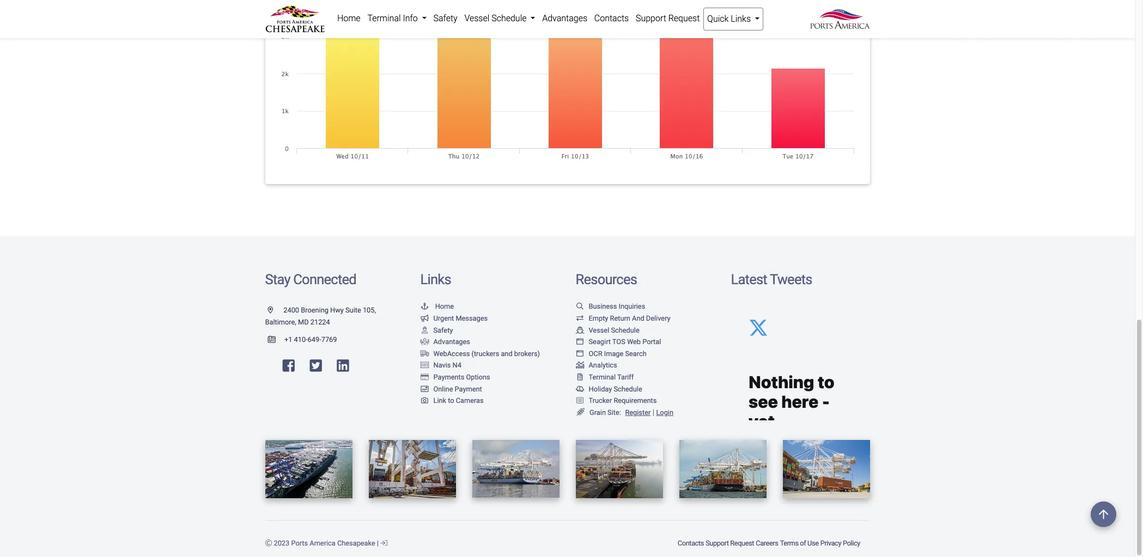 Task type: describe. For each thing, give the bounding box(es) containing it.
1 vertical spatial support request link
[[705, 534, 755, 553]]

0 horizontal spatial |
[[377, 540, 379, 548]]

home link for the 'urgent messages' link
[[420, 303, 454, 311]]

chesapeake
[[337, 540, 375, 548]]

0 horizontal spatial home
[[337, 13, 361, 23]]

quick links link
[[703, 8, 764, 31]]

phone office image
[[268, 337, 284, 344]]

resources
[[576, 271, 637, 288]]

+1 410-649-7769 link
[[265, 335, 337, 344]]

safety link for the leftmost vessel schedule link
[[430, 8, 461, 29]]

105,
[[363, 306, 376, 315]]

policy
[[843, 540, 860, 548]]

trucker requirements link
[[576, 397, 657, 405]]

privacy policy link
[[820, 534, 861, 553]]

1 horizontal spatial home
[[435, 303, 454, 311]]

1 horizontal spatial links
[[731, 14, 751, 24]]

bells image
[[576, 386, 585, 393]]

0 horizontal spatial support request link
[[632, 8, 703, 29]]

search image
[[576, 304, 585, 311]]

urgent messages
[[434, 314, 488, 323]]

payments
[[434, 373, 464, 381]]

21224
[[311, 318, 330, 326]]

seagirt tos web portal
[[589, 338, 661, 346]]

2400 broening hwy suite 105, baltimore, md 21224 link
[[265, 306, 376, 326]]

ocr
[[589, 350, 602, 358]]

0 vertical spatial vessel schedule
[[465, 13, 529, 23]]

business
[[589, 303, 617, 311]]

login link
[[656, 409, 674, 417]]

link to cameras
[[434, 397, 484, 405]]

credit card front image
[[420, 386, 429, 393]]

0 horizontal spatial support
[[636, 13, 666, 23]]

web
[[627, 338, 641, 346]]

terminal info link
[[364, 8, 430, 29]]

anchor image
[[420, 304, 429, 311]]

0 horizontal spatial links
[[420, 271, 451, 288]]

0 vertical spatial contacts link
[[591, 8, 632, 29]]

cameras
[[456, 397, 484, 405]]

of
[[800, 540, 806, 548]]

trucker requirements
[[589, 397, 657, 405]]

business inquiries link
[[576, 303, 645, 311]]

urgent
[[434, 314, 454, 323]]

latest tweets
[[731, 271, 812, 288]]

image
[[604, 350, 624, 358]]

facebook square image
[[283, 359, 295, 373]]

7769
[[321, 335, 337, 344]]

online payment link
[[420, 385, 482, 393]]

login
[[656, 409, 674, 417]]

grain site: register | login
[[590, 408, 674, 417]]

holiday schedule
[[589, 385, 642, 393]]

use
[[808, 540, 819, 548]]

careers link
[[755, 534, 779, 553]]

webaccess (truckers and brokers) link
[[420, 350, 540, 358]]

tariff
[[617, 373, 634, 381]]

1 safety from the top
[[434, 13, 458, 23]]

webaccess (truckers and brokers)
[[434, 350, 540, 358]]

grain
[[590, 409, 606, 417]]

inquiries
[[619, 303, 645, 311]]

holiday schedule link
[[576, 385, 642, 393]]

webaccess
[[434, 350, 470, 358]]

support request
[[636, 13, 700, 23]]

payment
[[455, 385, 482, 393]]

business inquiries
[[589, 303, 645, 311]]

quick links
[[707, 14, 753, 24]]

schedule for holiday schedule link
[[614, 385, 642, 393]]

suite
[[346, 306, 361, 315]]

+1
[[284, 335, 292, 344]]

america
[[310, 540, 336, 548]]

info
[[403, 13, 418, 23]]

register link
[[623, 409, 651, 417]]

quick
[[707, 14, 729, 24]]

0 horizontal spatial vessel schedule link
[[461, 8, 539, 29]]

2023
[[274, 540, 290, 548]]

exchange image
[[576, 315, 585, 322]]

ocr image search link
[[576, 350, 647, 358]]

register
[[625, 409, 651, 417]]

649-
[[308, 335, 321, 344]]

0 vertical spatial advantages
[[542, 13, 588, 23]]

linkedin image
[[337, 359, 349, 373]]

truck container image
[[420, 351, 429, 358]]

terminal tariff link
[[576, 373, 634, 381]]

requirements
[[614, 397, 657, 405]]

wheat image
[[576, 409, 586, 416]]

n4
[[453, 362, 462, 370]]

urgent messages link
[[420, 314, 488, 323]]

twitter square image
[[310, 359, 322, 373]]

analytics
[[589, 362, 617, 370]]

stay connected
[[265, 271, 356, 288]]

hwy
[[330, 306, 344, 315]]

file invoice image
[[576, 374, 585, 381]]

terminal for terminal tariff
[[589, 373, 616, 381]]

terminal tariff
[[589, 373, 634, 381]]

contacts for contacts support request careers terms of use privacy policy
[[678, 540, 704, 548]]

home link for terminal info link
[[334, 8, 364, 29]]

credit card image
[[420, 374, 429, 381]]

map marker alt image
[[268, 308, 282, 315]]



Task type: locate. For each thing, give the bounding box(es) containing it.
0 vertical spatial safety link
[[430, 8, 461, 29]]

0 horizontal spatial terminal
[[368, 13, 401, 23]]

0 horizontal spatial vessel
[[465, 13, 490, 23]]

navis n4
[[434, 362, 462, 370]]

payments options link
[[420, 373, 490, 381]]

schedule
[[492, 13, 527, 23], [611, 326, 640, 334], [614, 385, 642, 393]]

safety right "info"
[[434, 13, 458, 23]]

0 vertical spatial advantages link
[[539, 8, 591, 29]]

connected
[[293, 271, 356, 288]]

seagirt
[[589, 338, 611, 346]]

1 vertical spatial contacts
[[678, 540, 704, 548]]

ports
[[291, 540, 308, 548]]

payments options
[[434, 373, 490, 381]]

2 vertical spatial schedule
[[614, 385, 642, 393]]

user hard hat image
[[420, 327, 429, 334]]

go to top image
[[1091, 502, 1117, 528]]

0 vertical spatial request
[[669, 13, 700, 23]]

terminal for terminal info
[[368, 13, 401, 23]]

seagirt tos web portal link
[[576, 338, 661, 346]]

links right quick
[[731, 14, 751, 24]]

1 vertical spatial safety
[[434, 326, 453, 334]]

0 vertical spatial links
[[731, 14, 751, 24]]

stay
[[265, 271, 290, 288]]

0 horizontal spatial contacts
[[594, 13, 629, 23]]

0 vertical spatial vessel schedule link
[[461, 8, 539, 29]]

camera image
[[420, 398, 429, 405]]

container storage image
[[420, 363, 429, 370]]

request left quick
[[669, 13, 700, 23]]

safety
[[434, 13, 458, 23], [434, 326, 453, 334]]

links up anchor "icon"
[[420, 271, 451, 288]]

1 horizontal spatial support request link
[[705, 534, 755, 553]]

0 vertical spatial support request link
[[632, 8, 703, 29]]

0 horizontal spatial home link
[[334, 8, 364, 29]]

hand receiving image
[[420, 339, 429, 346]]

1 horizontal spatial vessel schedule link
[[576, 326, 640, 334]]

return
[[610, 314, 630, 323]]

link to cameras link
[[420, 397, 484, 405]]

| left login link
[[653, 408, 655, 417]]

browser image
[[576, 339, 585, 346]]

contacts for contacts
[[594, 13, 629, 23]]

ship image
[[576, 327, 585, 334]]

0 vertical spatial home link
[[334, 8, 364, 29]]

tweets
[[770, 271, 812, 288]]

holiday
[[589, 385, 612, 393]]

0 vertical spatial |
[[653, 408, 655, 417]]

home
[[337, 13, 361, 23], [435, 303, 454, 311]]

link
[[434, 397, 446, 405]]

1 horizontal spatial support
[[706, 540, 729, 548]]

0 vertical spatial vessel
[[465, 13, 490, 23]]

brokers)
[[514, 350, 540, 358]]

terminal inside terminal info link
[[368, 13, 401, 23]]

1 horizontal spatial contacts link
[[677, 534, 705, 553]]

terminal left "info"
[[368, 13, 401, 23]]

to
[[448, 397, 454, 405]]

contacts support request careers terms of use privacy policy
[[678, 540, 860, 548]]

vessel
[[465, 13, 490, 23], [589, 326, 609, 334]]

1 vertical spatial vessel
[[589, 326, 609, 334]]

trucker
[[589, 397, 612, 405]]

privacy
[[821, 540, 842, 548]]

md
[[298, 318, 309, 326]]

1 horizontal spatial contacts
[[678, 540, 704, 548]]

online
[[434, 385, 453, 393]]

navis n4 link
[[420, 362, 462, 370]]

1 vertical spatial vessel schedule
[[589, 326, 640, 334]]

vessel schedule
[[465, 13, 529, 23], [589, 326, 640, 334]]

2023 ports america chesapeake |
[[272, 540, 380, 548]]

1 horizontal spatial vessel
[[589, 326, 609, 334]]

home link left terminal info
[[334, 8, 364, 29]]

contacts link
[[591, 8, 632, 29], [677, 534, 705, 553]]

vessel schedule link
[[461, 8, 539, 29], [576, 326, 640, 334]]

tos
[[612, 338, 626, 346]]

advantages link
[[539, 8, 591, 29], [420, 338, 470, 346]]

schedule for the right vessel schedule link
[[611, 326, 640, 334]]

1 vertical spatial vessel schedule link
[[576, 326, 640, 334]]

1 horizontal spatial advantages
[[542, 13, 588, 23]]

(truckers
[[472, 350, 499, 358]]

1 vertical spatial advantages link
[[420, 338, 470, 346]]

home link
[[334, 8, 364, 29], [420, 303, 454, 311]]

2400 broening hwy suite 105, baltimore, md 21224
[[265, 306, 376, 326]]

0 vertical spatial home
[[337, 13, 361, 23]]

careers
[[756, 540, 778, 548]]

410-
[[294, 335, 308, 344]]

1 vertical spatial links
[[420, 271, 451, 288]]

1 vertical spatial home
[[435, 303, 454, 311]]

1 horizontal spatial advantages link
[[539, 8, 591, 29]]

contacts
[[594, 13, 629, 23], [678, 540, 704, 548]]

1 horizontal spatial home link
[[420, 303, 454, 311]]

1 vertical spatial advantages
[[434, 338, 470, 346]]

1 horizontal spatial |
[[653, 408, 655, 417]]

copyright image
[[265, 541, 272, 548]]

safety down "urgent"
[[434, 326, 453, 334]]

site:
[[608, 409, 621, 417]]

portal
[[643, 338, 661, 346]]

0 vertical spatial contacts
[[594, 13, 629, 23]]

safety link down "urgent"
[[420, 326, 453, 334]]

analytics link
[[576, 362, 617, 370]]

1 vertical spatial home link
[[420, 303, 454, 311]]

0 vertical spatial safety
[[434, 13, 458, 23]]

search
[[625, 350, 647, 358]]

safety link
[[430, 8, 461, 29], [420, 326, 453, 334]]

1 vertical spatial safety link
[[420, 326, 453, 334]]

navis
[[434, 362, 451, 370]]

|
[[653, 408, 655, 417], [377, 540, 379, 548]]

online payment
[[434, 385, 482, 393]]

0 vertical spatial terminal
[[368, 13, 401, 23]]

empty
[[589, 314, 608, 323]]

1 vertical spatial support
[[706, 540, 729, 548]]

| left sign in image
[[377, 540, 379, 548]]

0 vertical spatial support
[[636, 13, 666, 23]]

1 horizontal spatial vessel schedule
[[589, 326, 640, 334]]

+1 410-649-7769
[[284, 335, 337, 344]]

latest
[[731, 271, 767, 288]]

1 vertical spatial schedule
[[611, 326, 640, 334]]

sign in image
[[380, 541, 387, 548]]

advantages
[[542, 13, 588, 23], [434, 338, 470, 346]]

2400
[[284, 306, 299, 315]]

1 horizontal spatial request
[[730, 540, 754, 548]]

0 horizontal spatial vessel schedule
[[465, 13, 529, 23]]

home link up "urgent"
[[420, 303, 454, 311]]

safety link right "info"
[[430, 8, 461, 29]]

links
[[731, 14, 751, 24], [420, 271, 451, 288]]

1 horizontal spatial terminal
[[589, 373, 616, 381]]

bullhorn image
[[420, 315, 429, 322]]

analytics image
[[576, 363, 585, 370]]

terminal
[[368, 13, 401, 23], [589, 373, 616, 381]]

0 vertical spatial schedule
[[492, 13, 527, 23]]

0 horizontal spatial contacts link
[[591, 8, 632, 29]]

support request link
[[632, 8, 703, 29], [705, 534, 755, 553]]

terms
[[780, 540, 799, 548]]

1 vertical spatial request
[[730, 540, 754, 548]]

options
[[466, 373, 490, 381]]

1 vertical spatial terminal
[[589, 373, 616, 381]]

support request link left careers on the right bottom of page
[[705, 534, 755, 553]]

home up "urgent"
[[435, 303, 454, 311]]

terms of use link
[[779, 534, 820, 553]]

1 vertical spatial contacts link
[[677, 534, 705, 553]]

messages
[[456, 314, 488, 323]]

0 horizontal spatial advantages link
[[420, 338, 470, 346]]

empty return and delivery
[[589, 314, 671, 323]]

request
[[669, 13, 700, 23], [730, 540, 754, 548]]

1 vertical spatial |
[[377, 540, 379, 548]]

0 horizontal spatial request
[[669, 13, 700, 23]]

list alt image
[[576, 398, 585, 405]]

support
[[636, 13, 666, 23], [706, 540, 729, 548]]

0 horizontal spatial advantages
[[434, 338, 470, 346]]

home left terminal info
[[337, 13, 361, 23]]

safety link for advantages link to the bottom
[[420, 326, 453, 334]]

request left careers on the right bottom of page
[[730, 540, 754, 548]]

browser image
[[576, 351, 585, 358]]

terminal down analytics
[[589, 373, 616, 381]]

2 safety from the top
[[434, 326, 453, 334]]

ocr image search
[[589, 350, 647, 358]]

broening
[[301, 306, 329, 315]]

and
[[632, 314, 645, 323]]

support request link left quick
[[632, 8, 703, 29]]

and
[[501, 350, 513, 358]]



Task type: vqa. For each thing, say whether or not it's contained in the screenshot.
the Support
yes



